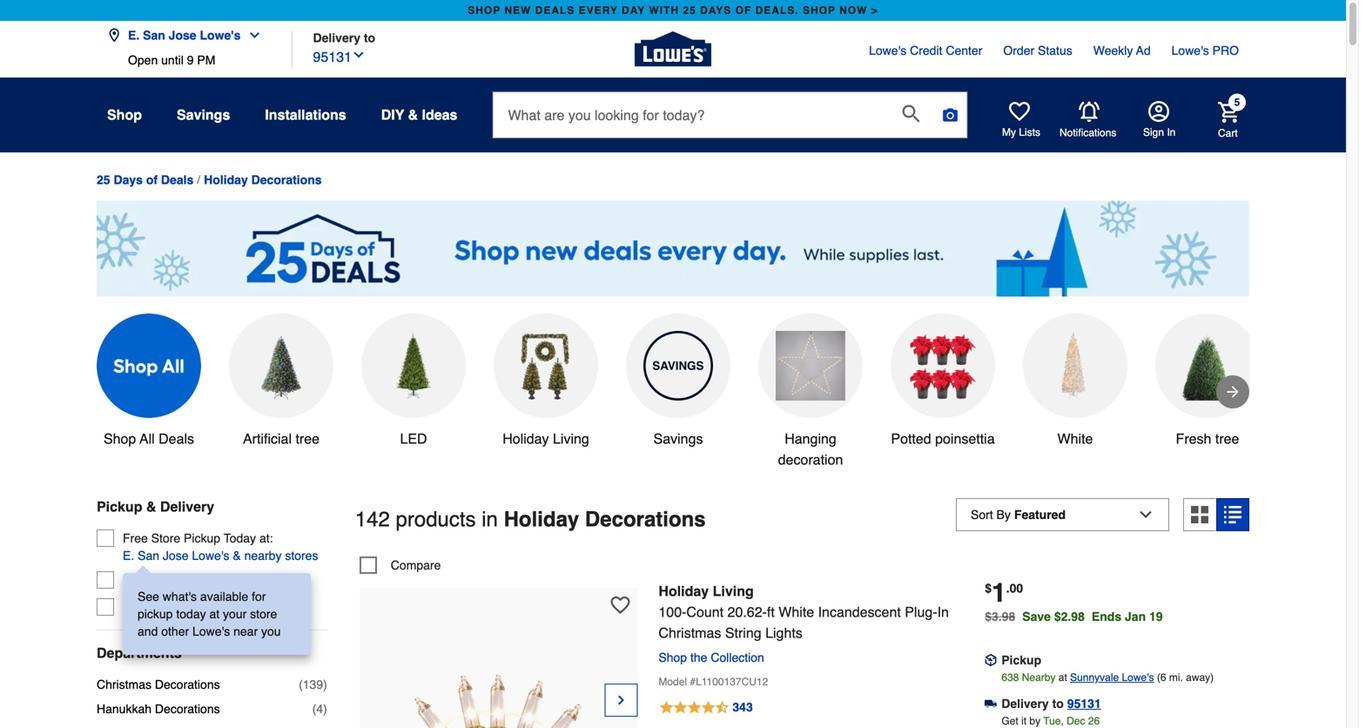 Task type: locate. For each thing, give the bounding box(es) containing it.
holiday right in
[[504, 507, 580, 531]]

lowe's home improvement logo image
[[635, 11, 712, 88]]

tree for fresh tree
[[1216, 431, 1240, 447]]

holiday inside 25 days of deals / holiday decorations
[[204, 173, 248, 187]]

by
[[1030, 715, 1041, 727]]

shop inside button
[[104, 431, 136, 447]]

to
[[364, 31, 376, 45], [1053, 697, 1064, 711]]

1 horizontal spatial to
[[1053, 697, 1064, 711]]

1 vertical spatial christmas
[[97, 678, 152, 692]]

None search field
[[493, 91, 968, 155]]

0 vertical spatial pickup
[[97, 499, 142, 515]]

1 vertical spatial to
[[1053, 697, 1064, 711]]

1 vertical spatial san
[[138, 549, 159, 563]]

ends jan 19 element
[[1092, 610, 1170, 624]]

0 horizontal spatial (
[[299, 678, 303, 692]]

at down available
[[209, 607, 220, 621]]

center
[[946, 44, 983, 57]]

1
[[992, 578, 1007, 608]]

location image
[[107, 28, 121, 42]]

25 left days
[[97, 173, 110, 187]]

lowe's up departments element
[[193, 625, 230, 639]]

christmas down count
[[659, 625, 722, 641]]

95131 button up dec
[[1068, 695, 1102, 712]]

lowe's inside button
[[192, 549, 230, 563]]

tree
[[296, 431, 320, 447], [1216, 431, 1240, 447]]

delivery up chevron down image
[[313, 31, 361, 45]]

0 vertical spatial shop
[[107, 107, 142, 123]]

in right sign
[[1168, 126, 1176, 139]]

0 vertical spatial e.
[[128, 28, 140, 42]]

& inside button
[[408, 107, 418, 123]]

0 vertical spatial savings
[[177, 107, 230, 123]]

camera image
[[942, 106, 959, 124]]

jose
[[169, 28, 197, 42], [163, 549, 189, 563]]

2 horizontal spatial &
[[408, 107, 418, 123]]

poinsettia
[[936, 431, 995, 447]]

( for 139
[[299, 678, 303, 692]]

2 vertical spatial shop
[[659, 651, 687, 665]]

savings save $2.98 element
[[1023, 610, 1170, 624]]

95131 button up the installations
[[313, 45, 366, 68]]

to up chevron down image
[[364, 31, 376, 45]]

delivery
[[313, 31, 361, 45], [160, 499, 214, 515], [151, 573, 195, 587], [150, 600, 194, 614], [1002, 697, 1049, 711]]

jose for e. san jose lowe's
[[169, 28, 197, 42]]

pickup for pickup & delivery
[[97, 499, 142, 515]]

your
[[223, 607, 247, 621]]

living inside button
[[553, 431, 590, 447]]

savings
[[177, 107, 230, 123], [654, 431, 703, 447]]

Search Query text field
[[493, 92, 889, 138]]

holiday right the /
[[204, 173, 248, 187]]

0 horizontal spatial white
[[779, 604, 815, 620]]

shop left now
[[803, 4, 836, 17]]

savings down 25 days of deals special offers savings image
[[654, 431, 703, 447]]

chevron down image
[[241, 28, 262, 42]]

0 vertical spatial savings button
[[177, 99, 230, 131]]

1 horizontal spatial white
[[1058, 431, 1094, 447]]

what's
[[163, 590, 197, 604]]

to up tue,
[[1053, 697, 1064, 711]]

now
[[840, 4, 868, 17]]

2 free from the top
[[123, 573, 148, 587]]

savings button
[[177, 99, 230, 131], [626, 314, 731, 450]]

white inside white button
[[1058, 431, 1094, 447]]

to for delivery to
[[364, 31, 376, 45]]

1 vertical spatial living
[[713, 583, 754, 599]]

decorations inside 25 days of deals / holiday decorations
[[251, 173, 322, 187]]

holiday up the 100-
[[659, 583, 709, 599]]

1 vertical spatial jose
[[163, 549, 189, 563]]

heart outline image
[[611, 596, 630, 615]]

1 horizontal spatial savings
[[654, 431, 703, 447]]

1 horizontal spatial &
[[233, 549, 241, 563]]

san down store
[[138, 549, 159, 563]]

christmas up hanukkah
[[97, 678, 152, 692]]

1 horizontal spatial shop
[[803, 4, 836, 17]]

1 vertical spatial 25
[[97, 173, 110, 187]]

lowe's inside see what's available for pickup today at your store and other lowe's near you
[[193, 625, 230, 639]]

$2.98
[[1055, 610, 1085, 624]]

2 horizontal spatial pickup
[[1002, 653, 1042, 667]]

(
[[299, 678, 303, 692], [312, 702, 317, 716]]

0 horizontal spatial living
[[553, 431, 590, 447]]

) up ( 4 )
[[323, 678, 327, 692]]

0 vertical spatial 95131
[[313, 49, 352, 65]]

in inside button
[[1168, 126, 1176, 139]]

25 right with
[[683, 4, 697, 17]]

1 ) from the top
[[323, 678, 327, 692]]

in left $3.98
[[938, 604, 949, 620]]

& down today
[[233, 549, 241, 563]]

at:
[[260, 531, 273, 545]]

collection
[[711, 651, 765, 665]]

compare
[[391, 558, 441, 572]]

0 vertical spatial san
[[143, 28, 165, 42]]

$ 1 .00
[[985, 578, 1024, 608]]

e. for e. san jose lowe's & nearby stores
[[123, 549, 134, 563]]

lowe's left pro
[[1172, 44, 1210, 57]]

lowe's left (6
[[1122, 671, 1155, 684]]

343
[[733, 700, 753, 714]]

holiday decorations link
[[204, 173, 322, 187]]

jose inside button
[[163, 549, 189, 563]]

1 vertical spatial in
[[938, 604, 949, 620]]

tree right fresh
[[1216, 431, 1240, 447]]

0 vertical spatial to
[[364, 31, 376, 45]]

95131 down delivery to
[[313, 49, 352, 65]]

jose down store
[[163, 549, 189, 563]]

1 horizontal spatial in
[[1168, 126, 1176, 139]]

95131 up dec
[[1068, 697, 1102, 711]]

search image
[[903, 105, 920, 122]]

0 vertical spatial living
[[553, 431, 590, 447]]

0 vertical spatial (
[[299, 678, 303, 692]]

of
[[146, 173, 158, 187]]

deals inside 25 days of deals / holiday decorations
[[161, 173, 194, 187]]

sign
[[1144, 126, 1165, 139]]

holiday down 25 days of deals brand holiday living image
[[503, 431, 549, 447]]

delivery to 95131
[[1002, 697, 1102, 711]]

0 vertical spatial deals
[[161, 173, 194, 187]]

deals inside button
[[159, 431, 194, 447]]

2 vertical spatial pickup
[[1002, 653, 1042, 667]]

25 days of deals type potted poinsettia image
[[909, 331, 978, 401]]

638 nearby at sunnyvale lowe's (6 mi. away)
[[1002, 671, 1214, 684]]

days
[[700, 4, 732, 17]]

) for ( 4 )
[[323, 702, 327, 716]]

& for pickup
[[146, 499, 156, 515]]

25 inside 'link'
[[683, 4, 697, 17]]

1 vertical spatial at
[[1059, 671, 1068, 684]]

e. right the "location" image
[[128, 28, 140, 42]]

weekly ad link
[[1094, 42, 1151, 59]]

1 horizontal spatial 95131 button
[[1068, 695, 1102, 712]]

lowe's up 'pm'
[[200, 28, 241, 42]]

white down "25 days of deals light color white" "image"
[[1058, 431, 1094, 447]]

1 vertical spatial shop
[[104, 431, 136, 447]]

0 vertical spatial in
[[1168, 126, 1176, 139]]

( 139 )
[[299, 678, 327, 692]]

e. san jose lowe's
[[128, 28, 241, 42]]

1 free from the top
[[123, 531, 148, 545]]

lowe's home improvement notification center image
[[1079, 101, 1100, 122]]

shop all deals image
[[97, 314, 201, 418]]

pickup image
[[985, 654, 998, 666]]

lowe's down free store pickup today at:
[[192, 549, 230, 563]]

1 horizontal spatial living
[[713, 583, 754, 599]]

2 ) from the top
[[323, 702, 327, 716]]

tree for artificial tree
[[296, 431, 320, 447]]

25
[[683, 4, 697, 17], [97, 173, 110, 187]]

)
[[323, 678, 327, 692], [323, 702, 327, 716]]

( 4 )
[[312, 702, 327, 716]]

free
[[123, 531, 148, 545], [123, 573, 148, 587]]

jose up "9"
[[169, 28, 197, 42]]

0 vertical spatial white
[[1058, 431, 1094, 447]]

living
[[553, 431, 590, 447], [713, 583, 754, 599]]

living inside holiday living 100-count 20.62-ft white incandescent plug-in christmas string lights
[[713, 583, 754, 599]]

deals.
[[756, 4, 799, 17]]

all
[[140, 431, 155, 447]]

holiday living
[[503, 431, 590, 447]]

deals right all
[[159, 431, 194, 447]]

holiday inside holiday living 100-count 20.62-ft white incandescent plug-in christmas string lights
[[659, 583, 709, 599]]

san inside button
[[143, 28, 165, 42]]

jose inside button
[[169, 28, 197, 42]]

0 horizontal spatial 25
[[97, 173, 110, 187]]

1 tree from the left
[[296, 431, 320, 447]]

holiday inside button
[[503, 431, 549, 447]]

&
[[408, 107, 418, 123], [146, 499, 156, 515], [233, 549, 241, 563]]

0 horizontal spatial 95131
[[313, 49, 352, 65]]

fresh
[[1176, 431, 1212, 447]]

shop left new
[[468, 4, 501, 17]]

25 days of deals type hanging decoration image
[[776, 331, 846, 401]]

holiday
[[204, 173, 248, 187], [503, 431, 549, 447], [504, 507, 580, 531], [659, 583, 709, 599]]

2 tree from the left
[[1216, 431, 1240, 447]]

potted
[[891, 431, 932, 447]]

installations button
[[265, 99, 346, 131]]

0 vertical spatial )
[[323, 678, 327, 692]]

0 horizontal spatial savings button
[[177, 99, 230, 131]]

0 horizontal spatial tree
[[296, 431, 320, 447]]

1 vertical spatial &
[[146, 499, 156, 515]]

0 horizontal spatial &
[[146, 499, 156, 515]]

1 vertical spatial savings
[[654, 431, 703, 447]]

0 horizontal spatial to
[[364, 31, 376, 45]]

1 vertical spatial free
[[123, 573, 148, 587]]

e. up free delivery
[[123, 549, 134, 563]]

free left store
[[123, 531, 148, 545]]

hanging decoration button
[[759, 314, 863, 470]]

today
[[176, 607, 206, 621]]

) down 139 in the bottom of the page
[[323, 702, 327, 716]]

shop down open
[[107, 107, 142, 123]]

san inside button
[[138, 549, 159, 563]]

until
[[161, 53, 184, 67]]

1 vertical spatial deals
[[159, 431, 194, 447]]

pro
[[1213, 44, 1240, 57]]

shop the collection
[[659, 651, 765, 665]]

arrow right image
[[1225, 383, 1242, 401]]

142 products in holiday decorations
[[355, 507, 706, 531]]

1 horizontal spatial (
[[312, 702, 317, 716]]

0 vertical spatial christmas
[[659, 625, 722, 641]]

and
[[138, 625, 158, 639]]

( for 4
[[312, 702, 317, 716]]

free up see
[[123, 573, 148, 587]]

pickup
[[138, 607, 173, 621]]

ends
[[1092, 610, 1122, 624]]

at right the nearby in the bottom right of the page
[[1059, 671, 1068, 684]]

1 horizontal spatial at
[[1059, 671, 1068, 684]]

pickup down all
[[97, 499, 142, 515]]

shop new deals every day with 25 days of deals. shop now >
[[468, 4, 879, 17]]

order status
[[1004, 44, 1073, 57]]

1 vertical spatial e.
[[123, 549, 134, 563]]

pickup up 638
[[1002, 653, 1042, 667]]

today
[[224, 531, 256, 545]]

actual price $1.00 element
[[985, 578, 1024, 608]]

lights
[[766, 625, 803, 641]]

shop button
[[107, 99, 142, 131]]

shop left all
[[104, 431, 136, 447]]

chevron right image
[[614, 692, 628, 709]]

0 vertical spatial 25
[[683, 4, 697, 17]]

white inside holiday living 100-count 20.62-ft white incandescent plug-in christmas string lights
[[779, 604, 815, 620]]

2 vertical spatial &
[[233, 549, 241, 563]]

1 vertical spatial pickup
[[184, 531, 220, 545]]

living down 25 days of deals brand holiday living image
[[553, 431, 590, 447]]

0 vertical spatial free
[[123, 531, 148, 545]]

0 horizontal spatial in
[[938, 604, 949, 620]]

100-
[[659, 604, 687, 620]]

0 vertical spatial at
[[209, 607, 220, 621]]

1 vertical spatial white
[[779, 604, 815, 620]]

1 horizontal spatial 25
[[683, 4, 697, 17]]

christmas
[[659, 625, 722, 641], [97, 678, 152, 692]]

2 shop from the left
[[803, 4, 836, 17]]

0 horizontal spatial pickup
[[97, 499, 142, 515]]

artificial tree
[[243, 431, 320, 447]]

list view image
[[1225, 506, 1242, 524]]

san up open
[[143, 28, 165, 42]]

0 horizontal spatial 95131 button
[[313, 45, 366, 68]]

shop up model
[[659, 651, 687, 665]]

1 horizontal spatial christmas
[[659, 625, 722, 641]]

deals left the /
[[161, 173, 194, 187]]

in
[[482, 507, 498, 531]]

25 days of deals special offers savings image
[[644, 331, 713, 401]]

san
[[143, 28, 165, 42], [138, 549, 159, 563]]

sign in
[[1144, 126, 1176, 139]]

pickup up the e. san jose lowe's & nearby stores
[[184, 531, 220, 545]]

& right diy
[[408, 107, 418, 123]]

savings down 'pm'
[[177, 107, 230, 123]]

1 horizontal spatial 95131
[[1068, 697, 1102, 711]]

white
[[1058, 431, 1094, 447], [779, 604, 815, 620]]

0 vertical spatial jose
[[169, 28, 197, 42]]

white up lights
[[779, 604, 815, 620]]

0 horizontal spatial at
[[209, 607, 220, 621]]

pickup
[[97, 499, 142, 515], [184, 531, 220, 545], [1002, 653, 1042, 667]]

1 horizontal spatial tree
[[1216, 431, 1240, 447]]

san for e. san jose lowe's
[[143, 28, 165, 42]]

e. inside button
[[123, 549, 134, 563]]

0 horizontal spatial christmas
[[97, 678, 152, 692]]

& up store
[[146, 499, 156, 515]]

1001813120 element
[[360, 556, 441, 574]]

1 horizontal spatial savings button
[[626, 314, 731, 450]]

1 vertical spatial (
[[312, 702, 317, 716]]

343 button
[[659, 698, 964, 719]]

delivery up free store pickup today at:
[[160, 499, 214, 515]]

25 days of deals bulb type led image
[[379, 331, 449, 401]]

living up 20.62-
[[713, 583, 754, 599]]

0 horizontal spatial shop
[[468, 4, 501, 17]]

at
[[209, 607, 220, 621], [1059, 671, 1068, 684]]

get
[[1002, 715, 1019, 727]]

& for diy
[[408, 107, 418, 123]]

0 vertical spatial &
[[408, 107, 418, 123]]

1 vertical spatial )
[[323, 702, 327, 716]]

4
[[317, 702, 323, 716]]

1 vertical spatial 95131 button
[[1068, 695, 1102, 712]]

e. inside button
[[128, 28, 140, 42]]

tree right artificial
[[296, 431, 320, 447]]



Task type: describe. For each thing, give the bounding box(es) containing it.
grid view image
[[1192, 506, 1209, 524]]

e. san jose lowe's & nearby stores button
[[123, 547, 318, 565]]

delivery to
[[313, 31, 376, 45]]

status
[[1038, 44, 1073, 57]]

fresh tree
[[1176, 431, 1240, 447]]

1 shop from the left
[[468, 4, 501, 17]]

get it by tue, dec 26
[[1002, 715, 1100, 727]]

christmas inside holiday living 100-count 20.62-ft white incandescent plug-in christmas string lights
[[659, 625, 722, 641]]

nearby
[[244, 549, 282, 563]]

for
[[252, 590, 266, 604]]

lowe's home improvement account image
[[1149, 101, 1170, 122]]

.00
[[1007, 581, 1024, 595]]

25 days of deals light color white image
[[1041, 331, 1111, 401]]

shop new deals every day with 25 days of deals. shop now > link
[[464, 0, 882, 21]]

delivery up the it
[[1002, 697, 1049, 711]]

lowe's pro link
[[1172, 42, 1240, 59]]

delivery up what's on the left of the page
[[151, 573, 195, 587]]

>
[[872, 4, 879, 17]]

25 inside 25 days of deals / holiday decorations
[[97, 173, 110, 187]]

at inside see what's available for pickup today at your store and other lowe's near you
[[209, 607, 220, 621]]

diy & ideas
[[381, 107, 458, 123]]

26
[[1089, 715, 1100, 727]]

incandescent
[[818, 604, 901, 620]]

139
[[303, 678, 323, 692]]

holiday living 100-count 20.62-ft white incandescent plug-in christmas string lights
[[659, 583, 949, 641]]

0 horizontal spatial savings
[[177, 107, 230, 123]]

) for ( 139 )
[[323, 678, 327, 692]]

products
[[396, 507, 476, 531]]

shop for shop the collection
[[659, 651, 687, 665]]

san for e. san jose lowe's & nearby stores
[[138, 549, 159, 563]]

shop for shop all deals
[[104, 431, 136, 447]]

19
[[1150, 610, 1163, 624]]

$3.98 save $2.98 ends jan 19
[[985, 610, 1163, 624]]

25 days of deals. shop new deals every day. while supplies last. image
[[97, 201, 1250, 297]]

of
[[736, 4, 752, 17]]

led button
[[361, 314, 466, 450]]

was price $3.98 element
[[985, 605, 1023, 624]]

lowe's left credit
[[869, 44, 907, 57]]

free for free delivery
[[123, 573, 148, 587]]

credit
[[910, 44, 943, 57]]

lowe's inside button
[[200, 28, 241, 42]]

store
[[151, 531, 180, 545]]

fast delivery
[[123, 600, 194, 614]]

lowe's pro
[[1172, 44, 1240, 57]]

20.62-
[[728, 604, 767, 620]]

delivery up other
[[150, 600, 194, 614]]

95131 inside button
[[313, 49, 352, 65]]

to for delivery to 95131
[[1053, 697, 1064, 711]]

departments
[[97, 645, 182, 661]]

25 days of deals link
[[97, 173, 194, 187]]

diy & ideas button
[[381, 99, 458, 131]]

/
[[197, 173, 201, 187]]

store
[[250, 607, 277, 621]]

available
[[200, 590, 248, 604]]

nearby
[[1022, 671, 1056, 684]]

in inside holiday living 100-count 20.62-ft white incandescent plug-in christmas string lights
[[938, 604, 949, 620]]

potted poinsettia button
[[891, 314, 996, 450]]

pickup for pickup
[[1002, 653, 1042, 667]]

notifications
[[1060, 127, 1117, 139]]

weekly ad
[[1094, 44, 1151, 57]]

departments element
[[97, 645, 327, 662]]

shop all deals
[[104, 431, 194, 447]]

ad
[[1137, 44, 1151, 57]]

e. san jose lowe's & nearby stores
[[123, 549, 318, 563]]

e. for e. san jose lowe's
[[128, 28, 140, 42]]

led
[[400, 431, 427, 447]]

my lists
[[1003, 126, 1041, 139]]

& inside button
[[233, 549, 241, 563]]

open until 9 pm
[[128, 53, 215, 67]]

25 days of deals type artificial tree image
[[247, 331, 316, 401]]

shop for shop
[[107, 107, 142, 123]]

25 days of deals brand holiday living image
[[511, 331, 581, 401]]

day
[[622, 4, 646, 17]]

new
[[505, 4, 532, 17]]

stores
[[285, 549, 318, 563]]

mi.
[[1170, 671, 1184, 684]]

25 days of deals type fresh tree image
[[1173, 331, 1243, 401]]

every
[[579, 4, 618, 17]]

days
[[114, 173, 143, 187]]

order status link
[[1004, 42, 1073, 59]]

hanging
[[785, 431, 837, 447]]

deals
[[535, 4, 575, 17]]

see
[[138, 590, 159, 604]]

my
[[1003, 126, 1017, 139]]

jan
[[1125, 610, 1146, 624]]

see what's available for pickup today at your store and other lowe's near you
[[138, 590, 281, 639]]

order
[[1004, 44, 1035, 57]]

1 horizontal spatial pickup
[[184, 531, 220, 545]]

artificial
[[243, 431, 292, 447]]

pm
[[197, 53, 215, 67]]

e. san jose lowe's button
[[107, 18, 269, 53]]

save
[[1023, 610, 1051, 624]]

25 days of deals / holiday decorations
[[97, 173, 322, 187]]

jose for e. san jose lowe's & nearby stores
[[163, 549, 189, 563]]

lowe's home improvement cart image
[[1219, 102, 1240, 123]]

christmas decorations
[[97, 678, 220, 692]]

tue,
[[1044, 715, 1064, 727]]

string
[[725, 625, 762, 641]]

dec
[[1067, 715, 1086, 727]]

living for holiday living
[[553, 431, 590, 447]]

chevron down image
[[352, 48, 366, 62]]

lowe's home improvement lists image
[[1010, 101, 1030, 122]]

away)
[[1187, 671, 1214, 684]]

weekly
[[1094, 44, 1134, 57]]

1 vertical spatial 95131
[[1068, 697, 1102, 711]]

pickup & delivery
[[97, 499, 214, 515]]

5
[[1235, 96, 1241, 108]]

hanukkah
[[97, 702, 152, 716]]

truck filled image
[[985, 698, 998, 710]]

638
[[1002, 671, 1020, 684]]

free for free store pickup today at:
[[123, 531, 148, 545]]

living for holiday living 100-count 20.62-ft white incandescent plug-in christmas string lights
[[713, 583, 754, 599]]

9
[[187, 53, 194, 67]]

$3.98
[[985, 610, 1016, 624]]

1 vertical spatial savings button
[[626, 314, 731, 450]]

sign in button
[[1144, 101, 1176, 139]]

sunnyvale lowe's button
[[1071, 669, 1155, 686]]

with
[[649, 4, 679, 17]]

4.5 stars image
[[659, 698, 754, 719]]

ft
[[767, 604, 775, 620]]

you
[[261, 625, 281, 639]]

$
[[985, 581, 992, 595]]

model # l1100137cu12
[[659, 676, 769, 688]]

0 vertical spatial 95131 button
[[313, 45, 366, 68]]



Task type: vqa. For each thing, say whether or not it's contained in the screenshot.
CLOSEOUT
no



